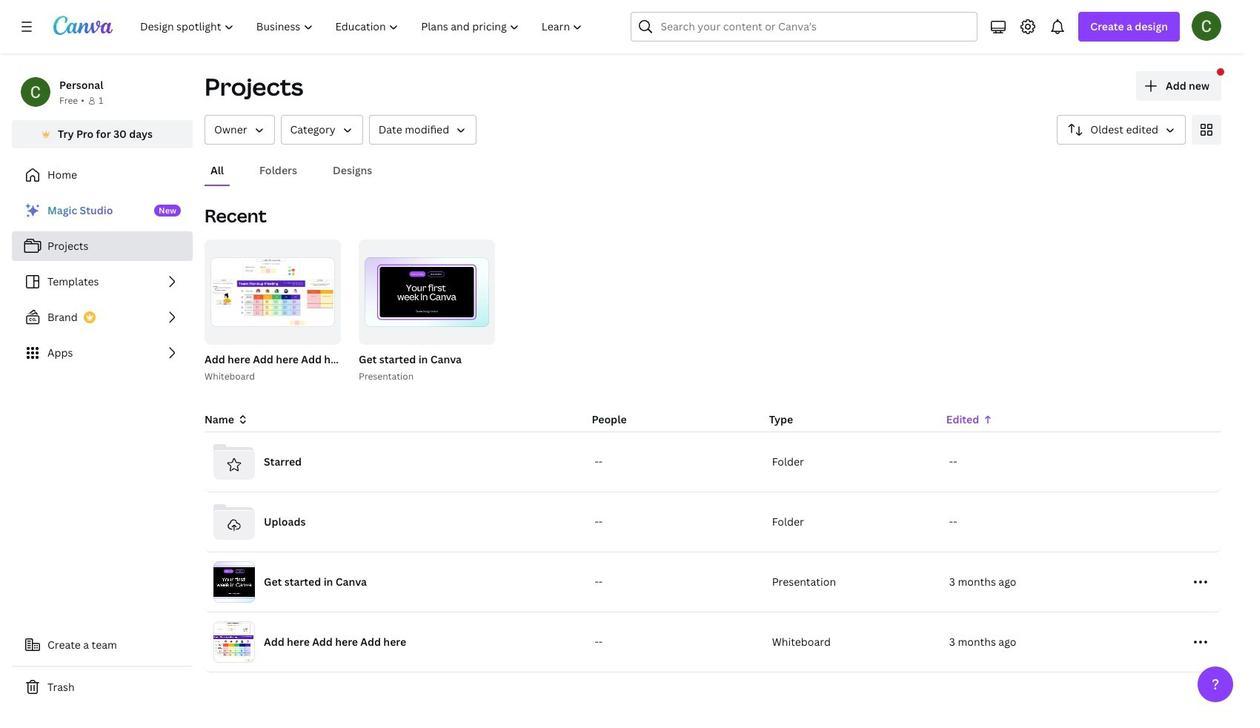 Task type: vqa. For each thing, say whether or not it's contained in the screenshot.
Category button
yes



Task type: locate. For each thing, give the bounding box(es) containing it.
Category button
[[281, 115, 363, 145]]

list
[[12, 196, 193, 368]]

Date modified button
[[369, 115, 477, 145]]

3 group from the left
[[356, 240, 495, 384]]

group
[[202, 240, 347, 384], [205, 240, 341, 345], [356, 240, 495, 384], [359, 240, 495, 345]]

1 group from the left
[[202, 240, 347, 384]]

Search search field
[[661, 13, 949, 41]]

None search field
[[631, 12, 978, 42]]

christina overa image
[[1193, 11, 1222, 41]]

Owner button
[[205, 115, 275, 145]]



Task type: describe. For each thing, give the bounding box(es) containing it.
4 group from the left
[[359, 240, 495, 345]]

2 group from the left
[[205, 240, 341, 345]]

Sort by button
[[1058, 115, 1187, 145]]

top level navigation element
[[131, 12, 596, 42]]



